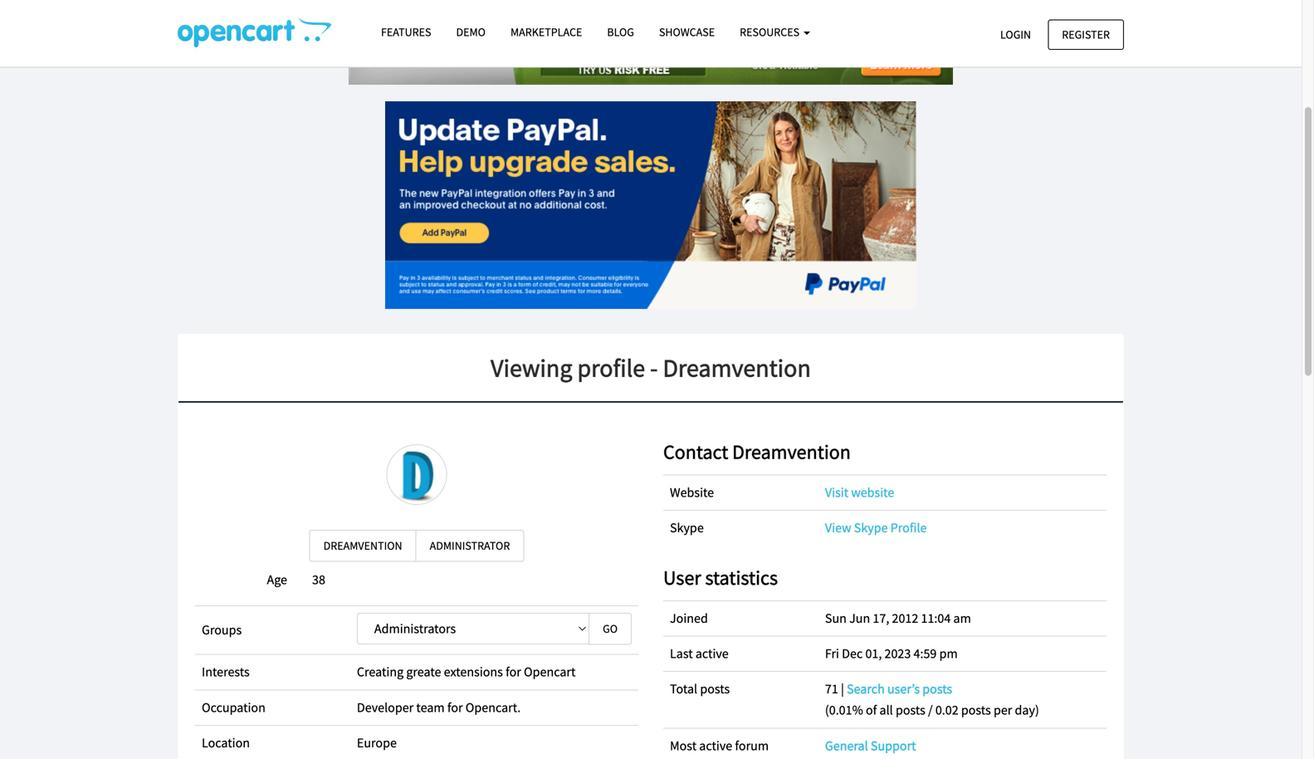 Task type: describe. For each thing, give the bounding box(es) containing it.
0 vertical spatial dreamvention
[[663, 352, 811, 383]]

groups
[[202, 622, 242, 638]]

demo link
[[444, 17, 498, 47]]

demo
[[456, 25, 486, 39]]

creating greate extensions for opencart
[[357, 664, 576, 680]]

joined
[[670, 610, 708, 627]]

age
[[267, 571, 287, 588]]

extensions
[[444, 664, 503, 680]]

most
[[670, 737, 697, 754]]

register
[[1063, 27, 1111, 42]]

-
[[651, 352, 658, 383]]

resources link
[[728, 17, 823, 47]]

of
[[866, 702, 877, 719]]

2 vertical spatial dreamvention
[[324, 538, 403, 553]]

posts right the total
[[701, 681, 730, 697]]

website
[[670, 484, 714, 501]]

statistics
[[706, 565, 778, 590]]

4:59
[[914, 645, 937, 662]]

viewing
[[491, 352, 573, 383]]

user statistics
[[664, 565, 778, 590]]

posts up /
[[923, 681, 953, 697]]

day)
[[1016, 702, 1040, 719]]

|
[[841, 681, 845, 697]]

features link
[[369, 17, 444, 47]]

fri dec 01, 2023 4:59 pm
[[826, 645, 958, 662]]

pm
[[940, 645, 958, 662]]

dreamvention link
[[310, 530, 417, 562]]

support
[[871, 737, 917, 754]]

developer team for opencart.
[[357, 699, 521, 716]]

blog
[[607, 25, 635, 39]]

general
[[826, 737, 869, 754]]

most active forum
[[670, 737, 769, 754]]

71
[[826, 681, 839, 697]]

opencart.
[[466, 699, 521, 716]]

administrator
[[430, 538, 510, 553]]

a2 hosting image
[[349, 10, 954, 85]]

creating
[[357, 664, 404, 680]]

blog link
[[595, 17, 647, 47]]

login link
[[987, 20, 1046, 50]]

0 horizontal spatial for
[[448, 699, 463, 716]]

administrator link
[[416, 530, 524, 562]]

user avatar image
[[387, 444, 447, 505]]

login
[[1001, 27, 1032, 42]]

profile
[[891, 520, 927, 536]]

search user's posts link
[[847, 681, 953, 697]]

contact
[[664, 440, 729, 464]]

occupation
[[202, 699, 266, 716]]

posts left per
[[962, 702, 992, 719]]

total posts
[[670, 681, 730, 697]]

contact dreamvention
[[664, 440, 851, 464]]

all
[[880, 702, 894, 719]]

profile
[[578, 352, 646, 383]]



Task type: locate. For each thing, give the bounding box(es) containing it.
dreamvention up 38
[[324, 538, 403, 553]]

71 | search user's posts (0.01% of all posts / 0.02 posts per day)
[[826, 681, 1040, 719]]

general support
[[826, 737, 917, 754]]

resources
[[740, 25, 802, 39]]

dreamvention
[[663, 352, 811, 383], [733, 440, 851, 464], [324, 538, 403, 553]]

0 vertical spatial for
[[506, 664, 522, 680]]

1 horizontal spatial for
[[506, 664, 522, 680]]

dec
[[842, 645, 863, 662]]

2 skype from the left
[[855, 520, 888, 536]]

2023
[[885, 645, 912, 662]]

skype
[[670, 520, 704, 536], [855, 520, 888, 536]]

2012
[[893, 610, 919, 627]]

forum
[[735, 737, 769, 754]]

developer
[[357, 699, 414, 716]]

posts
[[701, 681, 730, 697], [923, 681, 953, 697], [896, 702, 926, 719], [962, 702, 992, 719]]

sun
[[826, 610, 847, 627]]

for
[[506, 664, 522, 680], [448, 699, 463, 716]]

interests
[[202, 664, 250, 680]]

posts left /
[[896, 702, 926, 719]]

register link
[[1049, 20, 1125, 50]]

visit website
[[826, 484, 895, 501]]

1 horizontal spatial skype
[[855, 520, 888, 536]]

view skype profile
[[826, 520, 927, 536]]

None submit
[[589, 613, 632, 645]]

1 vertical spatial dreamvention
[[733, 440, 851, 464]]

user
[[664, 565, 702, 590]]

greate
[[406, 664, 441, 680]]

active for most
[[700, 737, 733, 754]]

marketplace link
[[498, 17, 595, 47]]

1 vertical spatial for
[[448, 699, 463, 716]]

active
[[696, 645, 729, 662], [700, 737, 733, 754]]

skype right view
[[855, 520, 888, 536]]

total
[[670, 681, 698, 697]]

search
[[847, 681, 885, 697]]

active right last
[[696, 645, 729, 662]]

0.02
[[936, 702, 959, 719]]

paypal payment gateway image
[[385, 101, 917, 309]]

user's
[[888, 681, 920, 697]]

website
[[852, 484, 895, 501]]

visit
[[826, 484, 849, 501]]

/
[[929, 702, 933, 719]]

38
[[312, 571, 326, 588]]

17,
[[873, 610, 890, 627]]

(0.01%
[[826, 702, 864, 719]]

active for last
[[696, 645, 729, 662]]

for left opencart
[[506, 664, 522, 680]]

last active
[[670, 645, 729, 662]]

0 vertical spatial active
[[696, 645, 729, 662]]

team
[[417, 699, 445, 716]]

location
[[202, 735, 250, 751]]

jun
[[850, 610, 871, 627]]

marketplace
[[511, 25, 583, 39]]

dreamvention right -
[[663, 352, 811, 383]]

last
[[670, 645, 693, 662]]

visit website link
[[826, 484, 895, 501]]

fri
[[826, 645, 840, 662]]

dreamvention up visit on the right of the page
[[733, 440, 851, 464]]

europe
[[357, 735, 397, 751]]

opencart
[[524, 664, 576, 680]]

11:04
[[922, 610, 951, 627]]

view skype profile link
[[826, 520, 927, 536]]

for right team on the bottom left
[[448, 699, 463, 716]]

showcase link
[[647, 17, 728, 47]]

showcase
[[660, 25, 715, 39]]

active right most
[[700, 737, 733, 754]]

features
[[381, 25, 432, 39]]

1 skype from the left
[[670, 520, 704, 536]]

general support link
[[826, 737, 917, 754]]

view
[[826, 520, 852, 536]]

0 horizontal spatial skype
[[670, 520, 704, 536]]

01,
[[866, 645, 882, 662]]

sun jun 17, 2012 11:04 am
[[826, 610, 972, 627]]

per
[[994, 702, 1013, 719]]

viewing profile - dreamvention
[[491, 352, 811, 383]]

skype down website on the right bottom of page
[[670, 520, 704, 536]]

1 vertical spatial active
[[700, 737, 733, 754]]

am
[[954, 610, 972, 627]]



Task type: vqa. For each thing, say whether or not it's contained in the screenshot.
Post to the bottom
no



